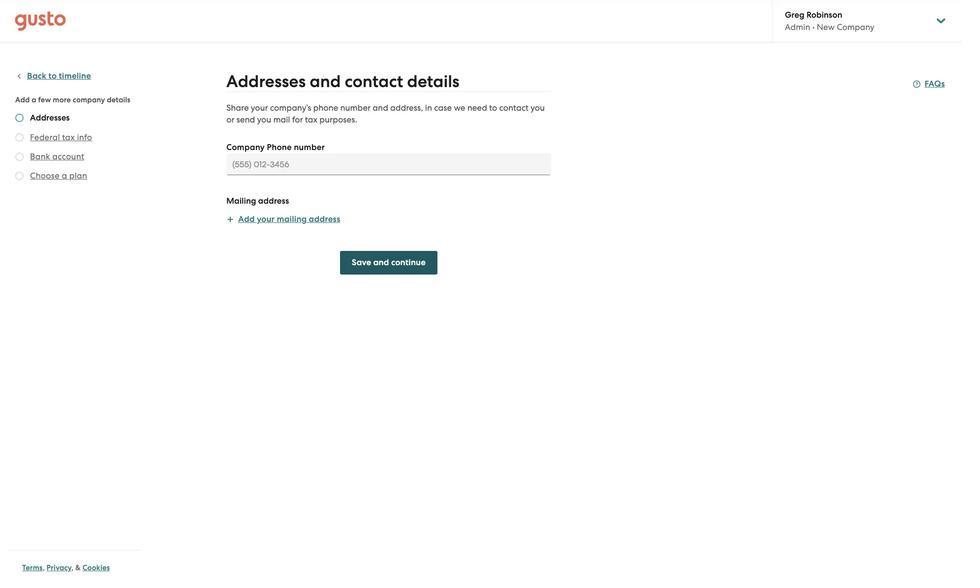 Task type: vqa. For each thing, say whether or not it's contained in the screenshot.
Greg Robinson Admin • New Company
yes



Task type: locate. For each thing, give the bounding box(es) containing it.
mailing
[[226, 196, 256, 206]]

1 horizontal spatial contact
[[499, 103, 529, 113]]

add left few
[[15, 95, 30, 104]]

0 horizontal spatial number
[[294, 142, 325, 153]]

and inside button
[[373, 257, 389, 268]]

check image for bank
[[15, 153, 24, 161]]

1 horizontal spatial ,
[[71, 563, 74, 572]]

to right back
[[49, 71, 57, 81]]

plan
[[69, 171, 87, 181]]

,
[[43, 563, 45, 572], [71, 563, 74, 572]]

add
[[15, 95, 30, 104], [238, 214, 255, 224]]

federal
[[30, 132, 60, 142]]

1 horizontal spatial details
[[407, 71, 459, 92]]

1 vertical spatial number
[[294, 142, 325, 153]]

to inside button
[[49, 71, 57, 81]]

back to timeline button
[[15, 70, 91, 82]]

addresses for addresses and contact details
[[226, 71, 306, 92]]

0 vertical spatial to
[[49, 71, 57, 81]]

1 vertical spatial a
[[62, 171, 67, 181]]

0 vertical spatial your
[[251, 103, 268, 113]]

1 vertical spatial details
[[107, 95, 130, 104]]

number inside share your company's phone number and address, in case we need to contact you or send you mail for tax purposes.
[[340, 103, 371, 113]]

0 vertical spatial and
[[310, 71, 341, 92]]

1 horizontal spatial to
[[489, 103, 497, 113]]

0 horizontal spatial ,
[[43, 563, 45, 572]]

addresses
[[226, 71, 306, 92], [30, 113, 70, 123]]

few
[[38, 95, 51, 104]]

check image for federal
[[15, 133, 24, 142]]

case
[[434, 103, 452, 113]]

tax right for
[[305, 115, 317, 125]]

, left privacy link
[[43, 563, 45, 572]]

add for add a few more company details
[[15, 95, 30, 104]]

0 horizontal spatial you
[[257, 115, 271, 125]]

2 vertical spatial and
[[373, 257, 389, 268]]

0 horizontal spatial addresses
[[30, 113, 70, 123]]

1 horizontal spatial tax
[[305, 115, 317, 125]]

privacy
[[47, 563, 71, 572]]

a left few
[[32, 95, 36, 104]]

number right phone on the top
[[294, 142, 325, 153]]

1 horizontal spatial you
[[531, 103, 545, 113]]

account
[[52, 152, 84, 161]]

0 horizontal spatial a
[[32, 95, 36, 104]]

to right the need
[[489, 103, 497, 113]]

and left address,
[[373, 103, 388, 113]]

mailing address
[[226, 196, 289, 206]]

0 vertical spatial contact
[[345, 71, 403, 92]]

mail
[[273, 115, 290, 125]]

in
[[425, 103, 432, 113]]

save and continue
[[352, 257, 426, 268]]

1 horizontal spatial add
[[238, 214, 255, 224]]

company right 'new'
[[837, 22, 875, 32]]

0 vertical spatial a
[[32, 95, 36, 104]]

and
[[310, 71, 341, 92], [373, 103, 388, 113], [373, 257, 389, 268]]

federal tax info button
[[30, 131, 92, 143]]

0 vertical spatial company
[[837, 22, 875, 32]]

greg
[[785, 10, 804, 20]]

address,
[[390, 103, 423, 113]]

privacy link
[[47, 563, 71, 572]]

a left plan
[[62, 171, 67, 181]]

1 vertical spatial you
[[257, 115, 271, 125]]

0 vertical spatial addresses
[[226, 71, 306, 92]]

4 check image from the top
[[15, 172, 24, 180]]

company phone number
[[226, 142, 325, 153]]

a inside button
[[62, 171, 67, 181]]

for
[[292, 115, 303, 125]]

, left &
[[71, 563, 74, 572]]

0 vertical spatial details
[[407, 71, 459, 92]]

0 horizontal spatial address
[[258, 196, 289, 206]]

cookies button
[[83, 562, 110, 574]]

details up the in
[[407, 71, 459, 92]]

faqs
[[925, 79, 945, 89]]

and right the save
[[373, 257, 389, 268]]

your
[[251, 103, 268, 113], [257, 214, 275, 224]]

2 check image from the top
[[15, 133, 24, 142]]

check image
[[15, 114, 24, 122], [15, 133, 24, 142], [15, 153, 24, 161], [15, 172, 24, 180]]

0 horizontal spatial to
[[49, 71, 57, 81]]

1 vertical spatial contact
[[499, 103, 529, 113]]

number up purposes.
[[340, 103, 371, 113]]

address up add your mailing address
[[258, 196, 289, 206]]

0 horizontal spatial company
[[226, 142, 265, 153]]

1 vertical spatial tax
[[62, 132, 75, 142]]

or
[[226, 115, 234, 125]]

company
[[837, 22, 875, 32], [226, 142, 265, 153]]

addresses for addresses
[[30, 113, 70, 123]]

number
[[340, 103, 371, 113], [294, 142, 325, 153]]

1 vertical spatial to
[[489, 103, 497, 113]]

tax left info at the left of the page
[[62, 132, 75, 142]]

contact up share your company's phone number and address, in case we need to contact you or send you mail for tax purposes.
[[345, 71, 403, 92]]

0 vertical spatial tax
[[305, 115, 317, 125]]

a
[[32, 95, 36, 104], [62, 171, 67, 181]]

tax
[[305, 115, 317, 125], [62, 132, 75, 142]]

share your company's phone number and address, in case we need to contact you or send you mail for tax purposes.
[[226, 103, 545, 125]]

tax inside share your company's phone number and address, in case we need to contact you or send you mail for tax purposes.
[[305, 115, 317, 125]]

addresses up company's
[[226, 71, 306, 92]]

and up phone
[[310, 71, 341, 92]]

0 horizontal spatial add
[[15, 95, 30, 104]]

company down "send"
[[226, 142, 265, 153]]

3 check image from the top
[[15, 153, 24, 161]]

1 , from the left
[[43, 563, 45, 572]]

1 vertical spatial and
[[373, 103, 388, 113]]

terms , privacy , & cookies
[[22, 563, 110, 572]]

and inside share your company's phone number and address, in case we need to contact you or send you mail for tax purposes.
[[373, 103, 388, 113]]

back to timeline
[[27, 71, 91, 81]]

address
[[258, 196, 289, 206], [309, 214, 340, 224]]

1 horizontal spatial number
[[340, 103, 371, 113]]

0 horizontal spatial tax
[[62, 132, 75, 142]]

your down mailing address
[[257, 214, 275, 224]]

details
[[407, 71, 459, 92], [107, 95, 130, 104]]

1 horizontal spatial company
[[837, 22, 875, 32]]

1 vertical spatial addresses
[[30, 113, 70, 123]]

0 horizontal spatial contact
[[345, 71, 403, 92]]

address right mailing
[[309, 214, 340, 224]]

1 vertical spatial add
[[238, 214, 255, 224]]

0 vertical spatial number
[[340, 103, 371, 113]]

add down mailing
[[238, 214, 255, 224]]

more
[[53, 95, 71, 104]]

a for choose
[[62, 171, 67, 181]]

your inside share your company's phone number and address, in case we need to contact you or send you mail for tax purposes.
[[251, 103, 268, 113]]

your up "send"
[[251, 103, 268, 113]]

0 vertical spatial you
[[531, 103, 545, 113]]

details right company at the left of the page
[[107, 95, 130, 104]]

to
[[49, 71, 57, 81], [489, 103, 497, 113]]

addresses inside "list"
[[30, 113, 70, 123]]

timeline
[[59, 71, 91, 81]]

addresses list
[[15, 113, 136, 184]]

back
[[27, 71, 46, 81]]

0 vertical spatial address
[[258, 196, 289, 206]]

you
[[531, 103, 545, 113], [257, 115, 271, 125]]

1 horizontal spatial a
[[62, 171, 67, 181]]

addresses down few
[[30, 113, 70, 123]]

1 horizontal spatial address
[[309, 214, 340, 224]]

0 vertical spatial add
[[15, 95, 30, 104]]

2 , from the left
[[71, 563, 74, 572]]

share
[[226, 103, 249, 113]]

contact
[[345, 71, 403, 92], [499, 103, 529, 113]]

faqs button
[[913, 78, 945, 90]]

mailing
[[277, 214, 307, 224]]

choose
[[30, 171, 60, 181]]

1 vertical spatial your
[[257, 214, 275, 224]]

contact right the need
[[499, 103, 529, 113]]

1 horizontal spatial addresses
[[226, 71, 306, 92]]



Task type: describe. For each thing, give the bounding box(es) containing it.
bank account
[[30, 152, 84, 161]]

bank
[[30, 152, 50, 161]]

addresses and contact details
[[226, 71, 459, 92]]

new
[[817, 22, 835, 32]]

check image for choose
[[15, 172, 24, 180]]

federal tax info
[[30, 132, 92, 142]]

continue
[[391, 257, 426, 268]]

1 vertical spatial address
[[309, 214, 340, 224]]

your for share
[[251, 103, 268, 113]]

robinson
[[807, 10, 842, 20]]

tax inside button
[[62, 132, 75, 142]]

choose a plan
[[30, 171, 87, 181]]

Company Phone number telephone field
[[226, 154, 551, 175]]

save and continue button
[[340, 251, 438, 275]]

terms
[[22, 563, 43, 572]]

purposes.
[[320, 115, 357, 125]]

we
[[454, 103, 465, 113]]

add a few more company details
[[15, 95, 130, 104]]

bank account button
[[30, 151, 84, 162]]

to inside share your company's phone number and address, in case we need to contact you or send you mail for tax purposes.
[[489, 103, 497, 113]]

admin
[[785, 22, 810, 32]]

cookies
[[83, 563, 110, 572]]

your for add
[[257, 214, 275, 224]]

contact inside share your company's phone number and address, in case we need to contact you or send you mail for tax purposes.
[[499, 103, 529, 113]]

1 check image from the top
[[15, 114, 24, 122]]

terms link
[[22, 563, 43, 572]]

add your mailing address
[[238, 214, 340, 224]]

phone
[[267, 142, 292, 153]]

choose a plan button
[[30, 170, 87, 182]]

&
[[75, 563, 81, 572]]

company's
[[270, 103, 311, 113]]

•
[[812, 22, 815, 32]]

and for addresses
[[310, 71, 341, 92]]

add for add your mailing address
[[238, 214, 255, 224]]

1 vertical spatial company
[[226, 142, 265, 153]]

and for save
[[373, 257, 389, 268]]

company
[[73, 95, 105, 104]]

send
[[236, 115, 255, 125]]

save
[[352, 257, 371, 268]]

company inside greg robinson admin • new company
[[837, 22, 875, 32]]

greg robinson admin • new company
[[785, 10, 875, 32]]

0 horizontal spatial details
[[107, 95, 130, 104]]

need
[[467, 103, 487, 113]]

home image
[[15, 11, 66, 31]]

info
[[77, 132, 92, 142]]

phone
[[313, 103, 338, 113]]

a for add
[[32, 95, 36, 104]]



